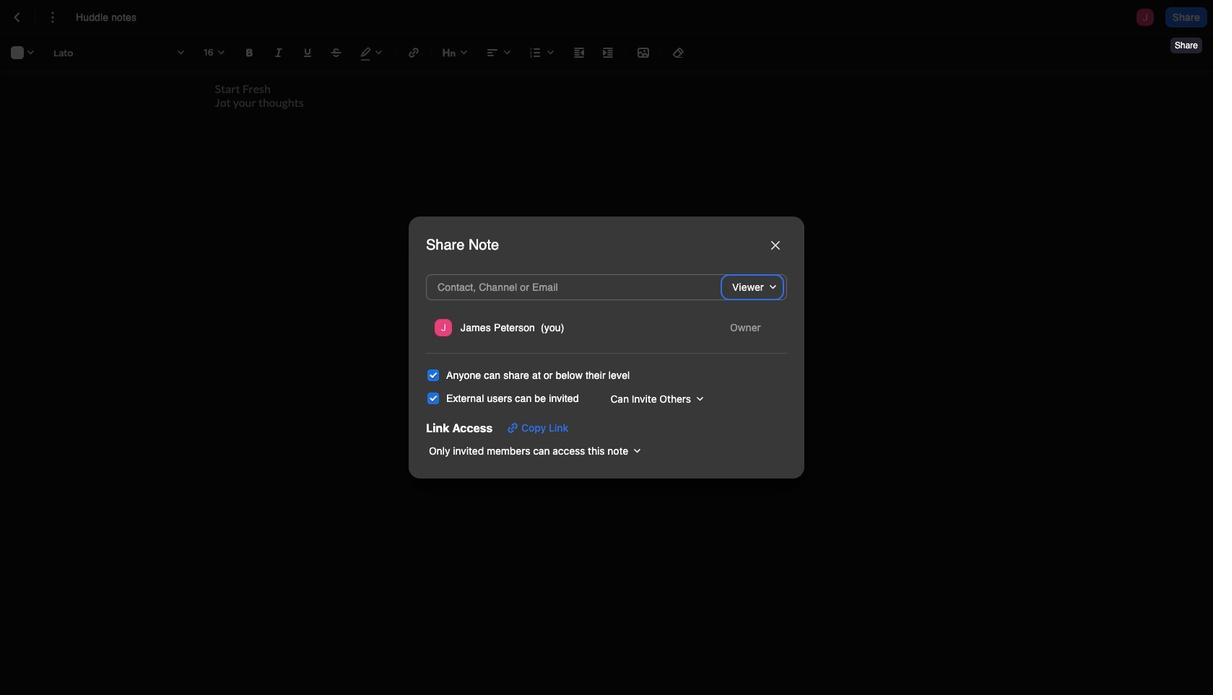 Task type: describe. For each thing, give the bounding box(es) containing it.
italic image
[[270, 44, 288, 61]]

Contact, Channel or Email text field
[[435, 278, 692, 298]]

increase indent image
[[600, 44, 617, 61]]

insert image image
[[635, 44, 652, 61]]

decrease indent image
[[571, 44, 588, 61]]

close image for copy link image
[[772, 241, 780, 250]]

clear style image
[[670, 44, 688, 61]]

james peterson image
[[435, 320, 452, 337]]

bold image
[[241, 44, 259, 61]]

link image
[[405, 44, 423, 61]]



Task type: locate. For each thing, give the bounding box(es) containing it.
all notes image
[[9, 9, 26, 26]]

copy link image
[[504, 419, 522, 437]]

None text field
[[76, 10, 151, 25]]

copy link image
[[504, 419, 522, 437]]

permission element
[[722, 318, 779, 338]]

1 vertical spatial permission image
[[722, 318, 779, 338]]

permission image
[[728, 278, 782, 298], [722, 318, 779, 338]]

None field
[[724, 278, 782, 298], [722, 318, 779, 338], [426, 441, 646, 461], [724, 278, 782, 298], [722, 318, 779, 338], [426, 441, 646, 461]]

tooltip
[[1170, 27, 1204, 55]]

james peterson image
[[435, 320, 452, 337]]

strikethrough image
[[328, 44, 345, 61]]

dialog
[[409, 217, 805, 479], [409, 217, 805, 479]]

menu item for copy link icon
[[432, 315, 782, 341]]

close image
[[772, 241, 780, 250], [772, 241, 780, 250]]

close image for copy link icon
[[772, 241, 780, 250]]

underline image
[[299, 44, 316, 61]]

0 vertical spatial permission image
[[728, 278, 782, 298]]

menu item for copy link image
[[432, 315, 782, 341]]

menu item
[[432, 315, 782, 341], [432, 315, 782, 341]]



Task type: vqa. For each thing, say whether or not it's contained in the screenshot.
close icon
yes



